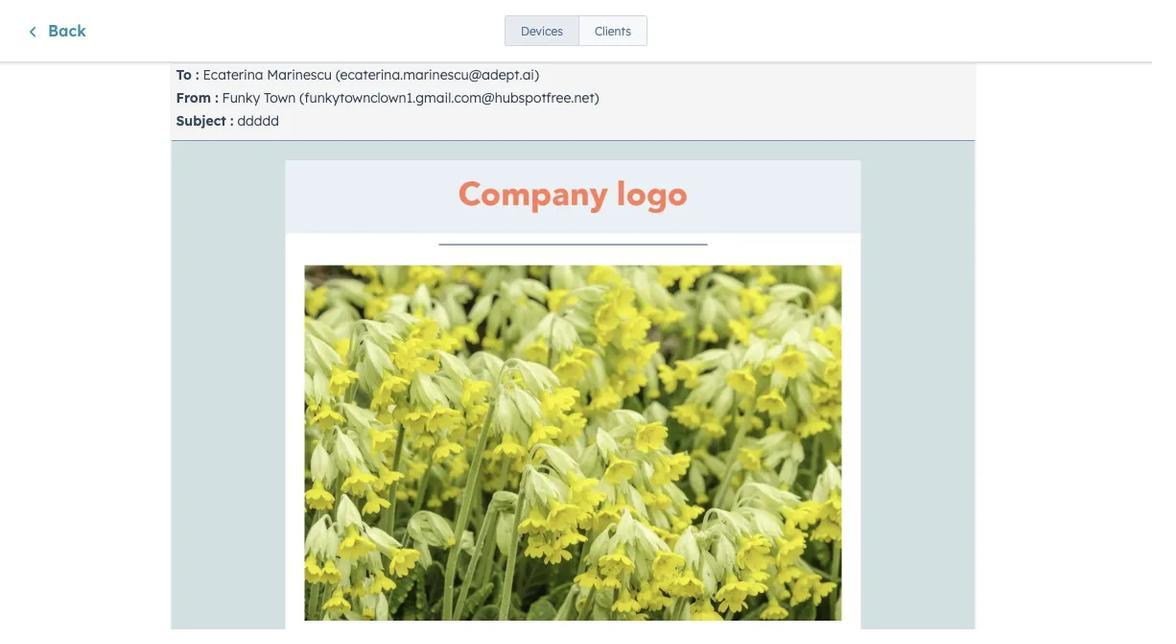 Task type: vqa. For each thing, say whether or not it's contained in the screenshot.
Edit columns button
no



Task type: locate. For each thing, give the bounding box(es) containing it.
edit link
[[357, 55, 423, 108]]

clients
[[595, 24, 632, 38]]

1 horizontal spatial send
[[938, 72, 965, 87]]

None field
[[494, 14, 641, 40]]

funky
[[222, 89, 260, 106]]

from
[[176, 89, 211, 106]]

:
[[196, 66, 199, 83], [215, 89, 219, 106], [230, 112, 234, 129]]

1 vertical spatial :
[[215, 89, 219, 106]]

0 vertical spatial :
[[196, 66, 199, 83]]

devices
[[521, 24, 563, 38]]

or
[[576, 73, 591, 90]]

send for send test email
[[938, 72, 965, 87]]

ddddd
[[237, 112, 279, 129]]

send
[[938, 72, 965, 87], [537, 73, 572, 90]]

subject
[[176, 112, 226, 129]]

send test email button
[[921, 64, 1038, 95]]

send inside button
[[938, 72, 965, 87]]

settings link
[[423, 55, 518, 108]]

(funkytownclown1.gmail.com@hubspotfree.net)
[[300, 89, 600, 106]]

2 vertical spatial :
[[230, 112, 234, 129]]

send or schedule
[[537, 73, 657, 90]]

group containing devices
[[505, 15, 648, 46]]

0 horizontal spatial send
[[537, 73, 572, 90]]

send or schedule link
[[518, 55, 676, 108]]

ecaterina
[[203, 66, 263, 83]]

1 horizontal spatial :
[[215, 89, 219, 106]]

back
[[48, 21, 86, 40]]

group
[[505, 15, 648, 46]]

send left or
[[537, 73, 572, 90]]

0 horizontal spatial :
[[196, 66, 199, 83]]

: down funky
[[230, 112, 234, 129]]

2 horizontal spatial :
[[230, 112, 234, 129]]

: right the from
[[215, 89, 219, 106]]

marinescu
[[267, 66, 332, 83]]

: right 'to'
[[196, 66, 199, 83]]

Devices button
[[505, 15, 580, 46]]

send left 'test'
[[938, 72, 965, 87]]



Task type: describe. For each thing, give the bounding box(es) containing it.
to : ecaterina marinescu (ecaterina.marinescu@adept.ai) from : funky town (funkytownclown1.gmail.com@hubspotfree.net) subject : ddddd
[[176, 66, 600, 129]]

to
[[176, 66, 192, 83]]

edit
[[376, 73, 403, 90]]

exit
[[43, 18, 69, 35]]

email
[[992, 72, 1022, 87]]

test
[[968, 72, 989, 87]]

exit button
[[19, 8, 93, 46]]

(ecaterina.marinescu@adept.ai)
[[336, 66, 539, 83]]

back button
[[25, 19, 86, 43]]

town
[[264, 89, 296, 106]]

settings
[[442, 73, 499, 90]]

Clients button
[[579, 15, 648, 46]]

schedule
[[595, 73, 657, 90]]

send test email
[[938, 72, 1022, 87]]

send for send or schedule
[[537, 73, 572, 90]]



